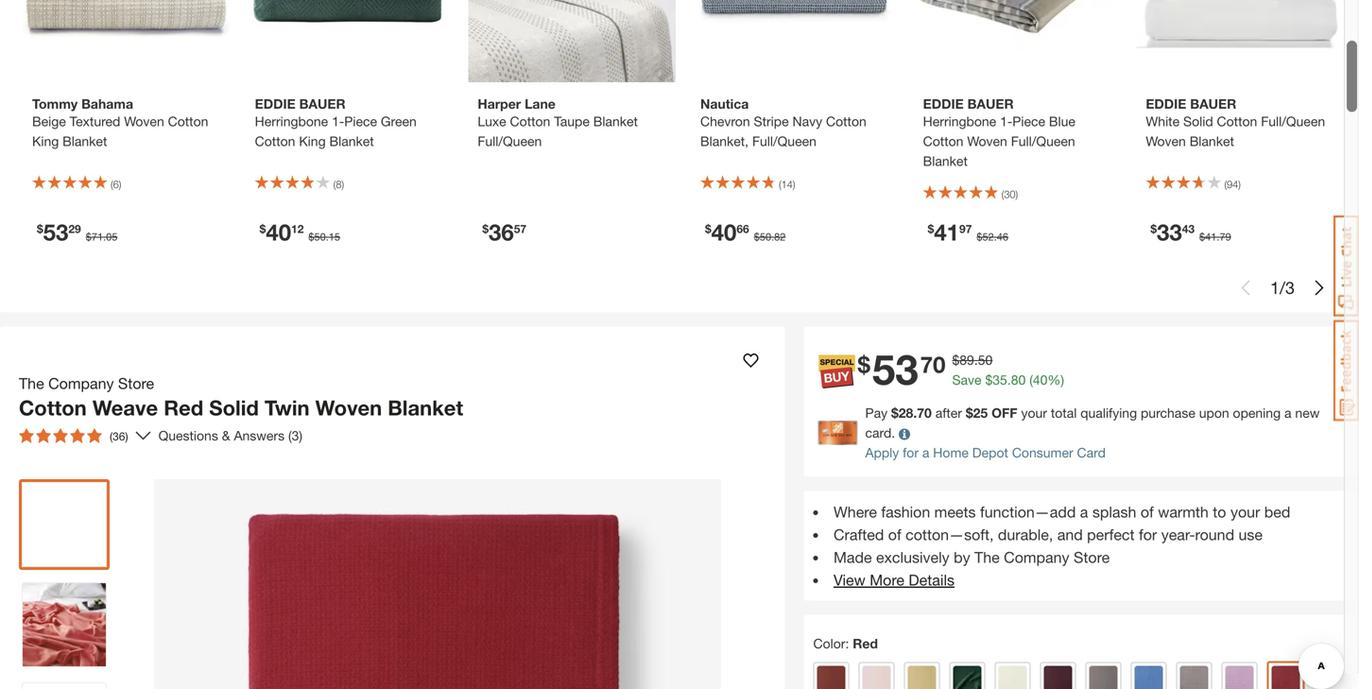 Task type: describe. For each thing, give the bounding box(es) containing it.
herringbone 1-piece blue cotton woven full/queen blanket image
[[914, 0, 1122, 82]]

full/queen inside eddie bauer herringbone 1-piece blue cotton woven full/queen blanket
[[1011, 133, 1076, 149]]

nautica chevron stripe navy cotton blanket, full/queen
[[701, 96, 867, 149]]

blue
[[1049, 114, 1076, 129]]

details
[[909, 571, 955, 589]]

blanket inside the company store cotton weave red solid twin woven blanket
[[388, 395, 463, 420]]

( for green
[[333, 178, 336, 191]]

splash
[[1093, 503, 1137, 521]]

blanket inside eddie bauer white solid cotton full/queen woven blanket
[[1190, 133, 1235, 149]]

0 horizontal spatial 41
[[935, 219, 960, 246]]

pay $ 28.70 after $ 25 off
[[866, 405, 1018, 421]]

66
[[737, 222, 750, 236]]

( 8 )
[[333, 178, 344, 191]]

97
[[960, 222, 972, 236]]

%)
[[1048, 372, 1065, 388]]

your inside where fashion meets function—add a splash of warmth to your bed crafted of cotton—soft, durable, and perfect for year-round use made exclusively by the company store view more details
[[1231, 503, 1261, 521]]

by
[[954, 548, 971, 566]]

82
[[775, 231, 786, 243]]

) for blue
[[1016, 188, 1019, 201]]

depot
[[973, 445, 1009, 461]]

luxe
[[478, 114, 507, 129]]

herringbone for 40
[[255, 114, 328, 129]]

43
[[1183, 222, 1195, 236]]

$ right 43
[[1200, 231, 1206, 243]]

exclusively
[[877, 548, 950, 566]]

( for blue
[[1002, 188, 1004, 201]]

qualifying
[[1081, 405, 1138, 421]]

tommy
[[32, 96, 78, 112]]

nautica
[[701, 96, 749, 112]]

$ 53 29 $ 71 . 05
[[37, 219, 118, 246]]

card.
[[866, 425, 896, 441]]

save
[[953, 372, 982, 388]]

cotton inside eddie bauer white solid cotton full/queen woven blanket
[[1217, 114, 1258, 129]]

cotton—soft,
[[906, 526, 994, 544]]

79
[[1220, 231, 1232, 243]]

94
[[1227, 178, 1239, 191]]

the company store bed blankets ko33 t red e1.1 image
[[23, 584, 106, 667]]

5 stars image
[[19, 428, 102, 444]]

. up off
[[1008, 372, 1011, 388]]

next slide image
[[1312, 281, 1328, 296]]

beige
[[32, 114, 66, 129]]

beige textured woven cotton king blanket image
[[23, 0, 230, 82]]

card
[[1078, 445, 1106, 461]]

stripe
[[754, 114, 789, 129]]

( for blanket,
[[779, 178, 782, 191]]

solid inside eddie bauer white solid cotton full/queen woven blanket
[[1184, 114, 1214, 129]]

solid inside the company store cotton weave red solid twin woven blanket
[[209, 395, 259, 420]]

53 for $ 53 70
[[873, 344, 919, 394]]

king inside eddie bauer herringbone 1-piece green cotton king blanket
[[299, 133, 326, 149]]

bauer for 41
[[968, 96, 1014, 112]]

$ left 29
[[37, 222, 43, 236]]

to
[[1213, 503, 1227, 521]]

where fashion meets function—add a splash of warmth to your bed crafted of cotton—soft, durable, and perfect for year-round use made exclusively by the company store view more details
[[834, 503, 1291, 589]]

$ left 43
[[1151, 222, 1157, 236]]

woven inside eddie bauer white solid cotton full/queen woven blanket
[[1146, 133, 1187, 149]]

your total qualifying purchase upon opening a new card.
[[866, 405, 1320, 441]]

for inside where fashion meets function—add a splash of warmth to your bed crafted of cotton—soft, durable, and perfect for year-round use made exclusively by the company store view more details
[[1139, 526, 1158, 544]]

12
[[291, 222, 304, 236]]

15
[[329, 231, 340, 243]]

consumer
[[1013, 445, 1074, 461]]

) for green
[[342, 178, 344, 191]]

(36) button
[[11, 421, 136, 451]]

$ inside $ 36 57
[[483, 222, 489, 236]]

luxe cotton taupe blanket full/queen image
[[468, 0, 676, 82]]

fashion
[[882, 503, 931, 521]]

store inside the company store cotton weave red solid twin woven blanket
[[118, 375, 154, 393]]

color : red
[[814, 636, 878, 652]]

$ left '12'
[[260, 222, 266, 236]]

&
[[222, 428, 230, 444]]

info image
[[899, 429, 911, 440]]

white
[[1146, 114, 1180, 129]]

eddie bauer herringbone 1-piece blue cotton woven full/queen blanket
[[923, 96, 1076, 169]]

questions
[[158, 428, 218, 444]]

1 horizontal spatial red
[[853, 636, 878, 652]]

6
[[113, 178, 119, 191]]

) for cotton
[[119, 178, 121, 191]]

( 30 )
[[1002, 188, 1019, 201]]

( 6 )
[[111, 178, 121, 191]]

blanket inside the harper lane luxe cotton taupe blanket full/queen
[[594, 114, 638, 129]]

( inside $ 89 . 50 save $ 35 . 80 ( 40 %)
[[1030, 372, 1033, 388]]

cotton inside eddie bauer herringbone 1-piece green cotton king blanket
[[255, 133, 295, 149]]

apply now image
[[818, 421, 866, 446]]

blanket inside tommy bahama beige textured woven cotton king blanket
[[63, 133, 107, 149]]

full/queen inside the harper lane luxe cotton taupe blanket full/queen
[[478, 133, 542, 149]]

taupe
[[554, 114, 590, 129]]

the inside the company store cotton weave red solid twin woven blanket
[[19, 375, 44, 393]]

50 inside $ 89 . 50 save $ 35 . 80 ( 40 %)
[[978, 352, 993, 368]]

$ 40 12 $ 50 . 15
[[260, 219, 340, 246]]

bauer for 40
[[299, 96, 346, 112]]

eddie bauer white solid cotton full/queen woven blanket
[[1146, 96, 1326, 149]]

view
[[834, 571, 866, 589]]

(36)
[[110, 430, 128, 443]]

29
[[68, 222, 81, 236]]

25
[[974, 405, 988, 421]]

more
[[870, 571, 905, 589]]

apply for a home depot consumer card
[[866, 445, 1106, 461]]

red inside the company store cotton weave red solid twin woven blanket
[[164, 395, 203, 420]]

46
[[997, 231, 1009, 243]]

$ right pay
[[892, 405, 899, 421]]

3
[[1286, 278, 1295, 298]]

the company store bed blankets ko33 t red 64.0 image
[[23, 483, 106, 567]]

herringbone for 41
[[923, 114, 997, 129]]

. for eddie bauer herringbone 1-piece green cotton king blanket
[[326, 231, 329, 243]]

textured
[[70, 114, 120, 129]]

the company store link
[[19, 372, 162, 395]]

made
[[834, 548, 872, 566]]

eddie bauer herringbone 1-piece green cotton king blanket
[[255, 96, 417, 149]]

05
[[106, 231, 118, 243]]

52
[[983, 231, 994, 243]]

piece for 40
[[344, 114, 377, 129]]

woven inside eddie bauer herringbone 1-piece blue cotton woven full/queen blanket
[[968, 133, 1008, 149]]

. for tommy bahama beige textured woven cotton king blanket
[[103, 231, 106, 243]]

$ 33 43 $ 41 . 79
[[1151, 219, 1232, 246]]

opening
[[1234, 405, 1281, 421]]

apply
[[866, 445, 899, 461]]

30
[[1004, 188, 1016, 201]]

1 / 3
[[1271, 278, 1295, 298]]

80
[[1011, 372, 1026, 388]]

( 94 )
[[1225, 178, 1241, 191]]

eddie for 40
[[255, 96, 296, 112]]

cotton inside nautica chevron stripe navy cotton blanket, full/queen
[[826, 114, 867, 129]]

navy
[[793, 114, 823, 129]]

new
[[1296, 405, 1320, 421]]

this is the first slide image
[[1239, 281, 1254, 296]]

eddie for 33
[[1146, 96, 1187, 112]]

upon
[[1200, 405, 1230, 421]]

total
[[1051, 405, 1077, 421]]

1- for 41
[[1000, 114, 1013, 129]]

41 inside $ 33 43 $ 41 . 79
[[1206, 231, 1217, 243]]

53 for $ 53 29 $ 71 . 05
[[43, 219, 68, 246]]

home
[[934, 445, 969, 461]]

$ right 29
[[86, 231, 92, 243]]

. for nautica chevron stripe navy cotton blanket, full/queen
[[772, 231, 775, 243]]

cotton inside the company store cotton weave red solid twin woven blanket
[[19, 395, 87, 420]]

view more details link
[[834, 571, 955, 589]]

herringbone 1-piece green cotton king blanket image
[[246, 0, 453, 82]]



Task type: locate. For each thing, give the bounding box(es) containing it.
50 for full/queen
[[760, 231, 772, 243]]

1 vertical spatial the
[[975, 548, 1000, 566]]

( right 80
[[1030, 372, 1033, 388]]

0 horizontal spatial your
[[1022, 405, 1048, 421]]

cotton inside the harper lane luxe cotton taupe blanket full/queen
[[510, 114, 551, 129]]

41 left 79
[[1206, 231, 1217, 243]]

50 inside $ 40 66 $ 50 . 82
[[760, 231, 772, 243]]

of
[[1141, 503, 1154, 521], [889, 526, 902, 544]]

1 vertical spatial 53
[[873, 344, 919, 394]]

2 horizontal spatial a
[[1285, 405, 1292, 421]]

after
[[936, 405, 963, 421]]

( 14 )
[[779, 178, 796, 191]]

warmth
[[1158, 503, 1209, 521]]

bauer down the herringbone 1-piece blue cotton woven full/queen blanket image
[[968, 96, 1014, 112]]

green
[[381, 114, 417, 129]]

1 horizontal spatial king
[[299, 133, 326, 149]]

perfect
[[1088, 526, 1135, 544]]

for left year-
[[1139, 526, 1158, 544]]

1 vertical spatial company
[[1004, 548, 1070, 566]]

cotton up 5 stars image
[[19, 395, 87, 420]]

(36) link
[[11, 421, 151, 451]]

$ left 97
[[928, 222, 935, 236]]

apply for a home depot consumer card link
[[866, 445, 1106, 461]]

2 1- from the left
[[1000, 114, 1013, 129]]

2 horizontal spatial 40
[[1033, 372, 1048, 388]]

a
[[1285, 405, 1292, 421], [923, 445, 930, 461], [1081, 503, 1089, 521]]

weave
[[93, 395, 158, 420]]

company down the durable,
[[1004, 548, 1070, 566]]

woven down bahama
[[124, 114, 164, 129]]

50 right 89
[[978, 352, 993, 368]]

king up '12'
[[299, 133, 326, 149]]

bauer inside eddie bauer white solid cotton full/queen woven blanket
[[1191, 96, 1237, 112]]

a inside where fashion meets function—add a splash of warmth to your bed crafted of cotton—soft, durable, and perfect for year-round use made exclusively by the company store view more details
[[1081, 503, 1089, 521]]

woven up 30
[[968, 133, 1008, 149]]

)
[[119, 178, 121, 191], [342, 178, 344, 191], [793, 178, 796, 191], [1239, 178, 1241, 191], [1016, 188, 1019, 201]]

0 vertical spatial company
[[48, 375, 114, 393]]

1 king from the left
[[32, 133, 59, 149]]

0 horizontal spatial of
[[889, 526, 902, 544]]

red right :
[[853, 636, 878, 652]]

3 eddie from the left
[[1146, 96, 1187, 112]]

0 vertical spatial of
[[1141, 503, 1154, 521]]

crafted
[[834, 526, 884, 544]]

40 inside $ 89 . 50 save $ 35 . 80 ( 40 %)
[[1033, 372, 1048, 388]]

eddie
[[255, 96, 296, 112], [923, 96, 964, 112], [1146, 96, 1187, 112]]

full/queen
[[1262, 114, 1326, 129], [478, 133, 542, 149], [753, 133, 817, 149], [1011, 133, 1076, 149]]

harper lane luxe cotton taupe blanket full/queen
[[478, 96, 638, 149]]

a up and
[[1081, 503, 1089, 521]]

. for eddie bauer herringbone 1-piece blue cotton woven full/queen blanket
[[994, 231, 997, 243]]

piece inside eddie bauer herringbone 1-piece green cotton king blanket
[[344, 114, 377, 129]]

) for blanket,
[[793, 178, 796, 191]]

89
[[960, 352, 975, 368]]

function—add
[[981, 503, 1076, 521]]

0 horizontal spatial store
[[118, 375, 154, 393]]

2 piece from the left
[[1013, 114, 1046, 129]]

feedback link image
[[1334, 320, 1360, 422]]

$ right "save"
[[986, 372, 993, 388]]

$ up pay
[[858, 351, 871, 378]]

( for cotton
[[111, 178, 113, 191]]

woven right twin
[[316, 395, 382, 420]]

1 horizontal spatial store
[[1074, 548, 1110, 566]]

piece left blue
[[1013, 114, 1046, 129]]

bauer inside eddie bauer herringbone 1-piece blue cotton woven full/queen blanket
[[968, 96, 1014, 112]]

the right by
[[975, 548, 1000, 566]]

50 for cotton
[[314, 231, 326, 243]]

1 horizontal spatial 1-
[[1000, 114, 1013, 129]]

1 horizontal spatial of
[[1141, 503, 1154, 521]]

( up 05
[[111, 178, 113, 191]]

. inside $ 40 12 $ 50 . 15
[[326, 231, 329, 243]]

1 horizontal spatial 50
[[760, 231, 772, 243]]

store inside where fashion meets function—add a splash of warmth to your bed crafted of cotton—soft, durable, and perfect for year-round use made exclusively by the company store view more details
[[1074, 548, 1110, 566]]

$ right '12'
[[309, 231, 314, 243]]

red up 'questions'
[[164, 395, 203, 420]]

cotton
[[168, 114, 208, 129], [510, 114, 551, 129], [826, 114, 867, 129], [1217, 114, 1258, 129], [255, 133, 295, 149], [923, 133, 964, 149], [19, 395, 87, 420]]

bed
[[1265, 503, 1291, 521]]

$ right after
[[966, 405, 974, 421]]

your inside your total qualifying purchase upon opening a new card.
[[1022, 405, 1048, 421]]

1- inside eddie bauer herringbone 1-piece green cotton king blanket
[[332, 114, 344, 129]]

full/queen inside nautica chevron stripe navy cotton blanket, full/queen
[[753, 133, 817, 149]]

eddie for 41
[[923, 96, 964, 112]]

40 for cotton
[[266, 219, 291, 246]]

. inside $ 40 66 $ 50 . 82
[[772, 231, 775, 243]]

cotton up 97
[[923, 133, 964, 149]]

. right 66 on the right of the page
[[772, 231, 775, 243]]

piece left 'green'
[[344, 114, 377, 129]]

0 horizontal spatial red
[[164, 395, 203, 420]]

cotton down lane
[[510, 114, 551, 129]]

company up weave
[[48, 375, 114, 393]]

chevron stripe navy cotton blanket, full/queen image
[[691, 0, 899, 82]]

tommy bahama beige textured woven cotton king blanket
[[32, 96, 208, 149]]

cotton up ( 94 )
[[1217, 114, 1258, 129]]

1 horizontal spatial the
[[975, 548, 1000, 566]]

of down fashion
[[889, 526, 902, 544]]

36
[[489, 219, 514, 246]]

your left total
[[1022, 405, 1048, 421]]

( up '82'
[[779, 178, 782, 191]]

.
[[103, 231, 106, 243], [326, 231, 329, 243], [772, 231, 775, 243], [994, 231, 997, 243], [1217, 231, 1220, 243], [975, 352, 978, 368], [1008, 372, 1011, 388]]

answers
[[234, 428, 285, 444]]

( up 46
[[1002, 188, 1004, 201]]

0 horizontal spatial 53
[[43, 219, 68, 246]]

1 vertical spatial store
[[1074, 548, 1110, 566]]

( up 15
[[333, 178, 336, 191]]

0 horizontal spatial solid
[[209, 395, 259, 420]]

2 bauer from the left
[[968, 96, 1014, 112]]

( for full/queen
[[1225, 178, 1227, 191]]

your up use
[[1231, 503, 1261, 521]]

( up 79
[[1225, 178, 1227, 191]]

0 horizontal spatial company
[[48, 375, 114, 393]]

1 bauer from the left
[[299, 96, 346, 112]]

of right splash
[[1141, 503, 1154, 521]]

pay
[[866, 405, 888, 421]]

1 horizontal spatial piece
[[1013, 114, 1046, 129]]

bauer down herringbone 1-piece green cotton king blanket image on the top
[[299, 96, 346, 112]]

woven down white
[[1146, 133, 1187, 149]]

40 left 15
[[266, 219, 291, 246]]

lane
[[525, 96, 556, 112]]

1 vertical spatial solid
[[209, 395, 259, 420]]

. right 43
[[1217, 231, 1220, 243]]

$ 41 97 $ 52 . 46
[[928, 219, 1009, 246]]

0 horizontal spatial for
[[903, 445, 919, 461]]

eddie inside eddie bauer white solid cotton full/queen woven blanket
[[1146, 96, 1187, 112]]

0 horizontal spatial a
[[923, 445, 930, 461]]

/
[[1280, 278, 1286, 298]]

1 vertical spatial for
[[1139, 526, 1158, 544]]

50 inside $ 40 12 $ 50 . 15
[[314, 231, 326, 243]]

$ left 66 on the right of the page
[[705, 222, 712, 236]]

eddie inside eddie bauer herringbone 1-piece blue cotton woven full/queen blanket
[[923, 96, 964, 112]]

1 vertical spatial your
[[1231, 503, 1261, 521]]

1 horizontal spatial 41
[[1206, 231, 1217, 243]]

king down beige
[[32, 133, 59, 149]]

1 piece from the left
[[344, 114, 377, 129]]

. right 97
[[994, 231, 997, 243]]

(
[[111, 178, 113, 191], [333, 178, 336, 191], [779, 178, 782, 191], [1225, 178, 1227, 191], [1002, 188, 1004, 201], [1030, 372, 1033, 388]]

$ right 66 on the right of the page
[[754, 231, 760, 243]]

the
[[19, 375, 44, 393], [975, 548, 1000, 566]]

(3)
[[288, 428, 303, 444]]

cotton inside tommy bahama beige textured woven cotton king blanket
[[168, 114, 208, 129]]

0 horizontal spatial the
[[19, 375, 44, 393]]

chevron
[[701, 114, 750, 129]]

1 horizontal spatial a
[[1081, 503, 1089, 521]]

king
[[32, 133, 59, 149], [299, 133, 326, 149]]

2 herringbone from the left
[[923, 114, 997, 129]]

1 1- from the left
[[332, 114, 344, 129]]

1- for 40
[[332, 114, 344, 129]]

0 vertical spatial solid
[[1184, 114, 1214, 129]]

. for eddie bauer white solid cotton full/queen woven blanket
[[1217, 231, 1220, 243]]

50 left '82'
[[760, 231, 772, 243]]

durable,
[[998, 526, 1054, 544]]

harper
[[478, 96, 521, 112]]

piece inside eddie bauer herringbone 1-piece blue cotton woven full/queen blanket
[[1013, 114, 1046, 129]]

14
[[782, 178, 793, 191]]

0 vertical spatial for
[[903, 445, 919, 461]]

for down info image
[[903, 445, 919, 461]]

. up "save"
[[975, 352, 978, 368]]

herringbone inside eddie bauer herringbone 1-piece green cotton king blanket
[[255, 114, 328, 129]]

71
[[92, 231, 103, 243]]

bauer
[[299, 96, 346, 112], [968, 96, 1014, 112], [1191, 96, 1237, 112]]

1-
[[332, 114, 344, 129], [1000, 114, 1013, 129]]

color
[[814, 636, 846, 652]]

1- left 'green'
[[332, 114, 344, 129]]

41
[[935, 219, 960, 246], [1206, 231, 1217, 243]]

0 vertical spatial a
[[1285, 405, 1292, 421]]

blanket inside eddie bauer herringbone 1-piece blue cotton woven full/queen blanket
[[923, 153, 968, 169]]

0 vertical spatial red
[[164, 395, 203, 420]]

twin
[[265, 395, 310, 420]]

1 horizontal spatial bauer
[[968, 96, 1014, 112]]

1 horizontal spatial solid
[[1184, 114, 1214, 129]]

2 horizontal spatial bauer
[[1191, 96, 1237, 112]]

woven
[[124, 114, 164, 129], [968, 133, 1008, 149], [1146, 133, 1187, 149], [316, 395, 382, 420]]

0 horizontal spatial piece
[[344, 114, 377, 129]]

meets
[[935, 503, 976, 521]]

. inside the $ 53 29 $ 71 . 05
[[103, 231, 106, 243]]

woven inside tommy bahama beige textured woven cotton king blanket
[[124, 114, 164, 129]]

bauer inside eddie bauer herringbone 1-piece green cotton king blanket
[[299, 96, 346, 112]]

0 vertical spatial 53
[[43, 219, 68, 246]]

company inside the company store cotton weave red solid twin woven blanket
[[48, 375, 114, 393]]

3 bauer from the left
[[1191, 96, 1237, 112]]

company
[[48, 375, 114, 393], [1004, 548, 1070, 566]]

purchase
[[1141, 405, 1196, 421]]

$ right 97
[[977, 231, 983, 243]]

$ 36 57
[[483, 219, 527, 246]]

70
[[921, 351, 946, 378]]

2 horizontal spatial eddie
[[1146, 96, 1187, 112]]

1 horizontal spatial for
[[1139, 526, 1158, 544]]

the company store cotton weave red solid twin woven blanket
[[19, 375, 463, 420]]

40 right 80
[[1033, 372, 1048, 388]]

1- left blue
[[1000, 114, 1013, 129]]

0 vertical spatial your
[[1022, 405, 1048, 421]]

2 vertical spatial a
[[1081, 503, 1089, 521]]

$ left 57
[[483, 222, 489, 236]]

eddie inside eddie bauer herringbone 1-piece green cotton king blanket
[[255, 96, 296, 112]]

40 for full/queen
[[712, 219, 737, 246]]

$ inside $ 53 70
[[858, 351, 871, 378]]

2 king from the left
[[299, 133, 326, 149]]

off
[[992, 405, 1018, 421]]

piece
[[344, 114, 377, 129], [1013, 114, 1046, 129]]

king inside tommy bahama beige textured woven cotton king blanket
[[32, 133, 59, 149]]

cotton right navy
[[826, 114, 867, 129]]

a left new
[[1285, 405, 1292, 421]]

1
[[1271, 278, 1280, 298]]

the up 5 stars image
[[19, 375, 44, 393]]

53 left '71'
[[43, 219, 68, 246]]

0 horizontal spatial eddie
[[255, 96, 296, 112]]

a left home
[[923, 445, 930, 461]]

solid
[[1184, 114, 1214, 129], [209, 395, 259, 420]]

1 horizontal spatial company
[[1004, 548, 1070, 566]]

0 horizontal spatial bauer
[[299, 96, 346, 112]]

0 vertical spatial the
[[19, 375, 44, 393]]

. inside the $ 41 97 $ 52 . 46
[[994, 231, 997, 243]]

bauer for 33
[[1191, 96, 1237, 112]]

where
[[834, 503, 877, 521]]

blanket,
[[701, 133, 749, 149]]

0 horizontal spatial 1-
[[332, 114, 344, 129]]

. inside $ 33 43 $ 41 . 79
[[1217, 231, 1220, 243]]

:
[[846, 636, 849, 652]]

1 vertical spatial a
[[923, 445, 930, 461]]

33
[[1157, 219, 1183, 246]]

store up weave
[[118, 375, 154, 393]]

28.70
[[899, 405, 932, 421]]

herringbone
[[255, 114, 328, 129], [923, 114, 997, 129]]

a inside your total qualifying purchase upon opening a new card.
[[1285, 405, 1292, 421]]

0 vertical spatial store
[[118, 375, 154, 393]]

1 horizontal spatial 53
[[873, 344, 919, 394]]

40 left '82'
[[712, 219, 737, 246]]

41 left 52
[[935, 219, 960, 246]]

solid right white
[[1184, 114, 1214, 129]]

your
[[1022, 405, 1048, 421], [1231, 503, 1261, 521]]

bauer down white solid cotton full/queen woven blanket image
[[1191, 96, 1237, 112]]

cotton inside eddie bauer herringbone 1-piece blue cotton woven full/queen blanket
[[923, 133, 964, 149]]

1 horizontal spatial your
[[1231, 503, 1261, 521]]

piece for 41
[[1013, 114, 1046, 129]]

40
[[266, 219, 291, 246], [712, 219, 737, 246], [1033, 372, 1048, 388]]

live chat image
[[1334, 216, 1360, 317]]

$ 53 70
[[858, 344, 946, 394]]

the inside where fashion meets function—add a splash of warmth to your bed crafted of cotton—soft, durable, and perfect for year-round use made exclusively by the company store view more details
[[975, 548, 1000, 566]]

. right 29
[[103, 231, 106, 243]]

bahama
[[81, 96, 133, 112]]

0 horizontal spatial 50
[[314, 231, 326, 243]]

1 horizontal spatial 40
[[712, 219, 737, 246]]

1 horizontal spatial eddie
[[923, 96, 964, 112]]

blanket inside eddie bauer herringbone 1-piece green cotton king blanket
[[330, 133, 374, 149]]

herringbone inside eddie bauer herringbone 1-piece blue cotton woven full/queen blanket
[[923, 114, 997, 129]]

$ up "save"
[[953, 352, 960, 368]]

0 horizontal spatial king
[[32, 133, 59, 149]]

53 left 70
[[873, 344, 919, 394]]

2 horizontal spatial 50
[[978, 352, 993, 368]]

0 horizontal spatial herringbone
[[255, 114, 328, 129]]

1 horizontal spatial herringbone
[[923, 114, 997, 129]]

1 herringbone from the left
[[255, 114, 328, 129]]

2 eddie from the left
[[923, 96, 964, 112]]

1 vertical spatial of
[[889, 526, 902, 544]]

cotton up '12'
[[255, 133, 295, 149]]

white solid cotton full/queen woven blanket image
[[1137, 0, 1345, 82]]

50 left 15
[[314, 231, 326, 243]]

1 vertical spatial red
[[853, 636, 878, 652]]

company inside where fashion meets function—add a splash of warmth to your bed crafted of cotton—soft, durable, and perfect for year-round use made exclusively by the company store view more details
[[1004, 548, 1070, 566]]

. right '12'
[[326, 231, 329, 243]]

35
[[993, 372, 1008, 388]]

57
[[514, 222, 527, 236]]

0 horizontal spatial 40
[[266, 219, 291, 246]]

full/queen inside eddie bauer white solid cotton full/queen woven blanket
[[1262, 114, 1326, 129]]

) for full/queen
[[1239, 178, 1241, 191]]

solid up questions & answers (3)
[[209, 395, 259, 420]]

1- inside eddie bauer herringbone 1-piece blue cotton woven full/queen blanket
[[1000, 114, 1013, 129]]

1 eddie from the left
[[255, 96, 296, 112]]

store down perfect in the right bottom of the page
[[1074, 548, 1110, 566]]

questions & answers (3)
[[158, 428, 303, 444]]

woven inside the company store cotton weave red solid twin woven blanket
[[316, 395, 382, 420]]

cotton right "textured"
[[168, 114, 208, 129]]



Task type: vqa. For each thing, say whether or not it's contained in the screenshot.
'display' image
no



